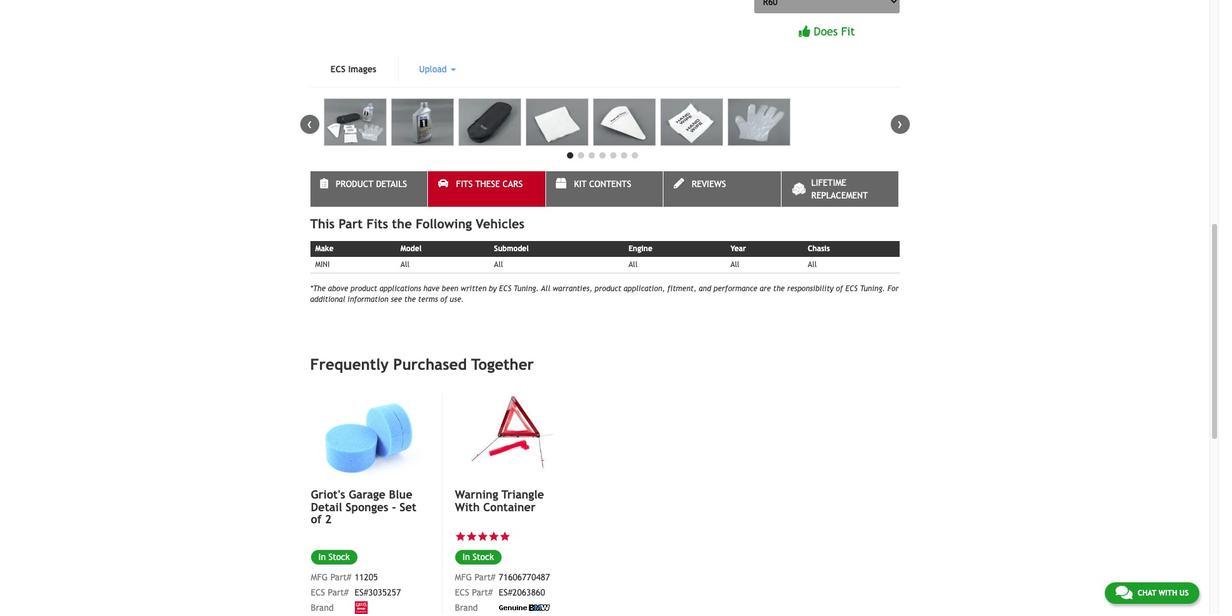 Task type: locate. For each thing, give the bounding box(es) containing it.
in stock down star icon
[[463, 553, 494, 563]]

star image right star icon
[[500, 532, 511, 543]]

are
[[760, 285, 771, 294]]

1 horizontal spatial in
[[463, 553, 470, 563]]

part# left 11205
[[331, 573, 351, 583]]

star image
[[455, 532, 466, 543], [466, 532, 477, 543], [489, 532, 500, 543], [500, 532, 511, 543]]

in stock
[[463, 553, 494, 563], [319, 553, 350, 563]]

following
[[416, 217, 472, 231]]

0 horizontal spatial in
[[319, 553, 326, 563]]

0 horizontal spatial in stock
[[319, 553, 350, 563]]

mfg inside mfg part# 71606770487 ecs part# es#2063860 brand
[[455, 573, 472, 583]]

3 es#3171007 - 83292158849kt2 - mobil 1 euro 0w-40 engine oil & oil storage bag combo - one quart of mobil 1 euro 0w-40 engine oil plus a convenient oil storage bag with gloves and funnel. perfect to store in the trunk! - assembled by ecs - mini image from the left
[[458, 98, 521, 146]]

warning triangle with container
[[455, 488, 544, 514]]

1 horizontal spatial of
[[441, 296, 448, 304]]

in down with on the left
[[463, 553, 470, 563]]

part#
[[475, 573, 496, 583], [331, 573, 351, 583], [472, 588, 493, 598], [328, 588, 349, 598]]

mfg for mfg part# 11205 ecs part# es#3035257 brand
[[311, 573, 328, 583]]

lifetime replacement
[[812, 178, 868, 201]]

of down been
[[441, 296, 448, 304]]

the up model
[[392, 217, 412, 231]]

2 in stock from the left
[[319, 553, 350, 563]]

mfg inside mfg part# 11205 ecs part# es#3035257 brand
[[311, 573, 328, 583]]

3 star image from the left
[[489, 532, 500, 543]]

all down year
[[731, 260, 740, 269]]

1 in from the left
[[463, 553, 470, 563]]

4 star image from the left
[[500, 532, 511, 543]]

performance
[[714, 285, 758, 294]]

model
[[401, 244, 422, 253]]

us
[[1180, 590, 1189, 598]]

2 in from the left
[[319, 553, 326, 563]]

0 horizontal spatial product
[[351, 285, 377, 294]]

1 stock from the left
[[473, 553, 494, 563]]

star image left star icon
[[455, 532, 466, 543]]

product up information
[[351, 285, 377, 294]]

all down "engine"
[[629, 260, 638, 269]]

fits
[[456, 179, 473, 189], [367, 217, 388, 231]]

es#2063860
[[499, 588, 545, 598]]

of inside griot's garage blue detail sponges - set of 2
[[311, 514, 322, 527]]

brand inside mfg part# 11205 ecs part# es#3035257 brand
[[311, 603, 334, 613]]

of left 2
[[311, 514, 322, 527]]

2 star image from the left
[[466, 532, 477, 543]]

reviews link
[[664, 171, 781, 207]]

purchased
[[393, 356, 467, 374]]

product
[[336, 179, 374, 189]]

brand left griot's icon
[[311, 603, 334, 613]]

0 horizontal spatial tuning.
[[514, 285, 539, 294]]

brand left genuine bmw image
[[455, 603, 478, 613]]

the right are
[[774, 285, 785, 294]]

product
[[351, 285, 377, 294], [595, 285, 622, 294]]

ecs right 'responsibility'
[[846, 285, 858, 294]]

0 horizontal spatial mfg
[[311, 573, 328, 583]]

2
[[325, 514, 332, 527]]

1 brand from the left
[[455, 603, 478, 613]]

0 horizontal spatial stock
[[329, 553, 350, 563]]

tuning.
[[514, 285, 539, 294], [860, 285, 886, 294]]

frequently purchased together
[[310, 356, 534, 374]]

5 es#3171007 - 83292158849kt2 - mobil 1 euro 0w-40 engine oil & oil storage bag combo - one quart of mobil 1 euro 0w-40 engine oil plus a convenient oil storage bag with gloves and funnel. perfect to store in the trunk! - assembled by ecs - mini image from the left
[[593, 98, 656, 146]]

chat with us
[[1138, 590, 1189, 598]]

stock down 2
[[329, 553, 350, 563]]

set
[[400, 501, 417, 514]]

1 tuning. from the left
[[514, 285, 539, 294]]

0 horizontal spatial brand
[[311, 603, 334, 613]]

for
[[888, 285, 899, 294]]

mfg part# 11205 ecs part# es#3035257 brand
[[311, 573, 401, 613]]

see
[[391, 296, 402, 304]]

tuning. left for
[[860, 285, 886, 294]]

warning
[[455, 488, 498, 502]]

all left warranties,
[[541, 285, 551, 294]]

responsibility
[[787, 285, 834, 294]]

2 stock from the left
[[329, 553, 350, 563]]

comments image
[[1116, 586, 1133, 601]]

have
[[424, 285, 440, 294]]

year
[[731, 244, 746, 253]]

brand for mfg part# 11205 ecs part# es#3035257 brand
[[311, 603, 334, 613]]

fits these cars link
[[428, 171, 545, 207]]

sponges
[[346, 501, 389, 514]]

of right 'responsibility'
[[836, 285, 844, 294]]

2 mfg from the left
[[311, 573, 328, 583]]

*the above product applications have been written by                 ecs tuning. all warranties, product application, fitment,                 and performance are the responsibility of ecs tuning.                 for additional information see the terms of use.
[[310, 285, 899, 304]]

1 horizontal spatial mfg
[[455, 573, 472, 583]]

0 vertical spatial fits
[[456, 179, 473, 189]]

this
[[310, 217, 335, 231]]

mfg left 71606770487
[[455, 573, 472, 583]]

been
[[442, 285, 459, 294]]

of
[[836, 285, 844, 294], [441, 296, 448, 304], [311, 514, 322, 527]]

ecs right by at the left top of the page
[[499, 285, 512, 294]]

1 horizontal spatial brand
[[455, 603, 478, 613]]

fitment,
[[668, 285, 697, 294]]

ecs left the images on the left top of the page
[[331, 64, 346, 74]]

detail
[[311, 501, 342, 514]]

ecs left es#3035257
[[311, 588, 325, 598]]

all inside *the above product applications have been written by                 ecs tuning. all warranties, product application, fitment,                 and performance are the responsibility of ecs tuning.                 for additional information see the terms of use.
[[541, 285, 551, 294]]

the right see
[[405, 296, 416, 304]]

1 es#3171007 - 83292158849kt2 - mobil 1 euro 0w-40 engine oil & oil storage bag combo - one quart of mobil 1 euro 0w-40 engine oil plus a convenient oil storage bag with gloves and funnel. perfect to store in the trunk! - assembled by ecs - mini image from the left
[[324, 98, 387, 146]]

star image down container on the left
[[489, 532, 500, 543]]

0 horizontal spatial of
[[311, 514, 322, 527]]

es#3171007 - 83292158849kt2 - mobil 1 euro 0w-40 engine oil & oil storage bag combo - one quart of mobil 1 euro 0w-40 engine oil plus a convenient oil storage bag with gloves and funnel. perfect to store in the trunk! - assembled by ecs - mini image
[[324, 98, 387, 146], [391, 98, 454, 146], [458, 98, 521, 146], [526, 98, 589, 146], [593, 98, 656, 146], [660, 98, 723, 146], [728, 98, 791, 146]]

these
[[475, 179, 500, 189]]

ecs left es#2063860
[[455, 588, 470, 598]]

product right warranties,
[[595, 285, 622, 294]]

1 vertical spatial fits
[[367, 217, 388, 231]]

6 es#3171007 - 83292158849kt2 - mobil 1 euro 0w-40 engine oil & oil storage bag combo - one quart of mobil 1 euro 0w-40 engine oil plus a convenient oil storage bag with gloves and funnel. perfect to store in the trunk! - assembled by ecs - mini image from the left
[[660, 98, 723, 146]]

in
[[463, 553, 470, 563], [319, 553, 326, 563]]

1 horizontal spatial product
[[595, 285, 622, 294]]

ecs images
[[331, 64, 377, 74]]

all down chasis
[[808, 260, 817, 269]]

fits right part
[[367, 217, 388, 231]]

es#3035257
[[355, 588, 401, 598]]

the
[[392, 217, 412, 231], [774, 285, 785, 294], [405, 296, 416, 304]]

1 vertical spatial the
[[774, 285, 785, 294]]

all
[[401, 260, 410, 269], [494, 260, 503, 269], [629, 260, 638, 269], [731, 260, 740, 269], [808, 260, 817, 269], [541, 285, 551, 294]]

in down 2
[[319, 553, 326, 563]]

brand inside mfg part# 71606770487 ecs part# es#2063860 brand
[[455, 603, 478, 613]]

1 horizontal spatial tuning.
[[860, 285, 886, 294]]

star image down with on the left
[[466, 532, 477, 543]]

ecs
[[331, 64, 346, 74], [499, 285, 512, 294], [846, 285, 858, 294], [455, 588, 470, 598], [311, 588, 325, 598]]

above
[[328, 285, 348, 294]]

lifetime replacement link
[[782, 171, 899, 207]]

in stock down 2
[[319, 553, 350, 563]]

applications
[[380, 285, 421, 294]]

71606770487
[[499, 573, 550, 583]]

warranties,
[[553, 285, 593, 294]]

0 vertical spatial the
[[392, 217, 412, 231]]

0 vertical spatial of
[[836, 285, 844, 294]]

mfg left 11205
[[311, 573, 328, 583]]

brand for mfg part# 71606770487 ecs part# es#2063860 brand
[[455, 603, 478, 613]]

2 horizontal spatial of
[[836, 285, 844, 294]]

2 vertical spatial of
[[311, 514, 322, 527]]

container
[[483, 501, 536, 514]]

1 vertical spatial of
[[441, 296, 448, 304]]

fits left these
[[456, 179, 473, 189]]

1 mfg from the left
[[455, 573, 472, 583]]

and
[[699, 285, 712, 294]]

ecs inside mfg part# 11205 ecs part# es#3035257 brand
[[311, 588, 325, 598]]

tuning. right by at the left top of the page
[[514, 285, 539, 294]]

by
[[489, 285, 497, 294]]

stock down star icon
[[473, 553, 494, 563]]

mfg
[[455, 573, 472, 583], [311, 573, 328, 583]]

2 brand from the left
[[311, 603, 334, 613]]

1 horizontal spatial stock
[[473, 553, 494, 563]]

1 horizontal spatial in stock
[[463, 553, 494, 563]]

chat
[[1138, 590, 1157, 598]]

kit
[[574, 179, 587, 189]]

part# left es#3035257
[[328, 588, 349, 598]]

thumbs up image
[[799, 25, 811, 37]]



Task type: describe. For each thing, give the bounding box(es) containing it.
replacement
[[812, 190, 868, 201]]

‹ link
[[300, 115, 319, 134]]

chasis
[[808, 244, 830, 253]]

genuine bmw image
[[499, 605, 550, 612]]

upload
[[419, 64, 450, 74]]

does fit
[[814, 25, 855, 38]]

1 in stock from the left
[[463, 553, 494, 563]]

all down model
[[401, 260, 410, 269]]

mini
[[315, 260, 330, 269]]

additional
[[310, 296, 345, 304]]

griot's garage blue detail sponges - set of 2 link
[[311, 488, 428, 527]]

griot's
[[311, 488, 345, 502]]

submodel
[[494, 244, 529, 253]]

star image
[[477, 532, 489, 543]]

4 es#3171007 - 83292158849kt2 - mobil 1 euro 0w-40 engine oil & oil storage bag combo - one quart of mobil 1 euro 0w-40 engine oil plus a convenient oil storage bag with gloves and funnel. perfect to store in the trunk! - assembled by ecs - mini image from the left
[[526, 98, 589, 146]]

blue
[[389, 488, 413, 502]]

engine
[[629, 244, 653, 253]]

mfg part# 71606770487 ecs part# es#2063860 brand
[[455, 573, 550, 613]]

chat with us link
[[1105, 583, 1200, 605]]

with
[[455, 501, 480, 514]]

part# left 71606770487
[[475, 573, 496, 583]]

griot's image
[[355, 602, 367, 615]]

information
[[348, 296, 389, 304]]

7 es#3171007 - 83292158849kt2 - mobil 1 euro 0w-40 engine oil & oil storage bag combo - one quart of mobil 1 euro 0w-40 engine oil plus a convenient oil storage bag with gloves and funnel. perfect to store in the trunk! - assembled by ecs - mini image from the left
[[728, 98, 791, 146]]

› link
[[891, 115, 910, 134]]

11205
[[355, 573, 378, 583]]

0 horizontal spatial fits
[[367, 217, 388, 231]]

griot's garage blue detail sponges - set of 2 image
[[311, 394, 428, 481]]

vehicles
[[476, 217, 525, 231]]

1 star image from the left
[[455, 532, 466, 543]]

with
[[1159, 590, 1178, 598]]

product details
[[336, 179, 407, 189]]

details
[[376, 179, 407, 189]]

frequently
[[310, 356, 389, 374]]

fit
[[842, 25, 855, 38]]

-
[[392, 501, 396, 514]]

ecs inside mfg part# 71606770487 ecs part# es#2063860 brand
[[455, 588, 470, 598]]

product details link
[[310, 171, 428, 207]]

fits these cars
[[456, 179, 523, 189]]

1 product from the left
[[351, 285, 377, 294]]

2 product from the left
[[595, 285, 622, 294]]

warning triangle with container image
[[455, 394, 571, 481]]

upload button
[[399, 56, 476, 82]]

this part fits the following vehicles
[[310, 217, 525, 231]]

use.
[[450, 296, 464, 304]]

part
[[339, 217, 363, 231]]

triangle
[[502, 488, 544, 502]]

*the
[[310, 285, 326, 294]]

reviews
[[692, 179, 726, 189]]

kit contents
[[574, 179, 632, 189]]

ecs images link
[[310, 56, 397, 82]]

images
[[348, 64, 377, 74]]

warning triangle with container link
[[455, 488, 571, 514]]

contents
[[589, 179, 632, 189]]

2 tuning. from the left
[[860, 285, 886, 294]]

1 horizontal spatial fits
[[456, 179, 473, 189]]

2 vertical spatial the
[[405, 296, 416, 304]]

written
[[461, 285, 487, 294]]

part# left es#2063860
[[472, 588, 493, 598]]

cars
[[503, 179, 523, 189]]

all down the submodel
[[494, 260, 503, 269]]

2 es#3171007 - 83292158849kt2 - mobil 1 euro 0w-40 engine oil & oil storage bag combo - one quart of mobil 1 euro 0w-40 engine oil plus a convenient oil storage bag with gloves and funnel. perfect to store in the trunk! - assembled by ecs - mini image from the left
[[391, 98, 454, 146]]

application,
[[624, 285, 665, 294]]

garage
[[349, 488, 386, 502]]

›
[[898, 115, 903, 132]]

mfg for mfg part# 71606770487 ecs part# es#2063860 brand
[[455, 573, 472, 583]]

kit contents link
[[546, 171, 663, 207]]

together
[[472, 356, 534, 374]]

terms
[[418, 296, 438, 304]]

make
[[315, 244, 334, 253]]

griot's garage blue detail sponges - set of 2
[[311, 488, 417, 527]]

does
[[814, 25, 838, 38]]

lifetime
[[812, 178, 847, 188]]

‹
[[307, 115, 312, 132]]



Task type: vqa. For each thing, say whether or not it's contained in the screenshot.
the Ship
no



